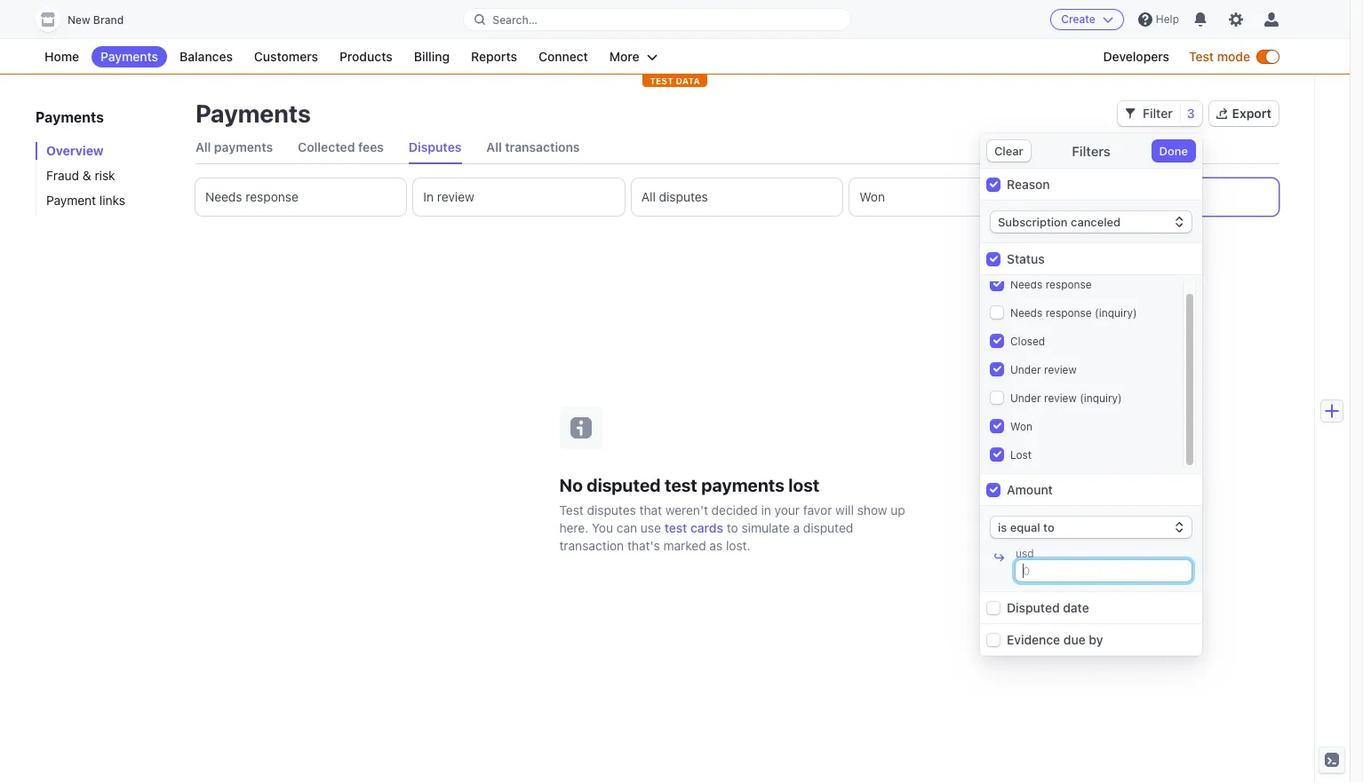Task type: vqa. For each thing, say whether or not it's contained in the screenshot.
bottommost Needs
yes



Task type: locate. For each thing, give the bounding box(es) containing it.
won button
[[850, 179, 1061, 216]]

to simulate a disputed transaction that's marked as lost.
[[559, 520, 853, 553]]

1 vertical spatial disputed
[[803, 520, 853, 535]]

payments inside tab list
[[214, 140, 273, 155]]

response down the all payments link
[[246, 189, 298, 204]]

risk
[[95, 168, 115, 183]]

1 horizontal spatial all
[[486, 140, 502, 155]]

filter
[[1143, 106, 1173, 121]]

1 horizontal spatial test
[[1189, 49, 1214, 64]]

disputed up that
[[587, 475, 661, 495]]

test up marked
[[664, 520, 687, 535]]

usd
[[1016, 547, 1034, 561]]

1 vertical spatial (inquiry)
[[1080, 392, 1122, 405]]

won inside button
[[859, 189, 885, 204]]

customers link
[[245, 46, 327, 68]]

new
[[68, 13, 90, 27]]

payment
[[46, 193, 96, 208]]

lost
[[1078, 189, 1104, 204], [1010, 449, 1032, 462]]

0 number field
[[1016, 561, 1192, 582]]

new brand button
[[36, 7, 141, 32]]

1 horizontal spatial lost
[[1078, 189, 1104, 204]]

0 vertical spatial test
[[1189, 49, 1214, 64]]

review for in review
[[437, 189, 474, 204]]

1 vertical spatial review
[[1044, 363, 1077, 377]]

transaction
[[559, 538, 624, 553]]

0 vertical spatial tab list
[[195, 132, 1279, 164]]

1 vertical spatial tab list
[[195, 179, 1279, 216]]

3
[[1187, 106, 1195, 121]]

date
[[1063, 601, 1089, 616]]

2 horizontal spatial all
[[641, 189, 656, 204]]

0 horizontal spatial payments
[[214, 140, 273, 155]]

all for all disputes
[[641, 189, 656, 204]]

0 horizontal spatial disputed
[[587, 475, 661, 495]]

developers
[[1103, 49, 1169, 64]]

products link
[[331, 46, 401, 68]]

payments up decided
[[701, 475, 784, 495]]

payments
[[100, 49, 158, 64], [195, 99, 311, 128], [36, 109, 104, 125]]

disputes link
[[409, 132, 462, 163]]

1 vertical spatial test
[[664, 520, 687, 535]]

weren't
[[665, 502, 708, 518]]

disputes
[[659, 189, 708, 204], [587, 502, 636, 518]]

needs up closed at the right of the page
[[1010, 307, 1043, 320]]

test inside test disputes that weren't decided in your favor will show up here. you can use
[[559, 502, 584, 518]]

0 horizontal spatial all
[[195, 140, 211, 155]]

balances
[[180, 49, 233, 64]]

needs down the all payments link
[[205, 189, 242, 204]]

all disputes button
[[632, 179, 843, 216]]

1 horizontal spatial needs response
[[1010, 278, 1092, 291]]

amount
[[1007, 483, 1053, 498]]

test up weren't
[[665, 475, 697, 495]]

0 horizontal spatial lost
[[1010, 449, 1032, 462]]

1 vertical spatial under
[[1010, 392, 1041, 405]]

review for under review
[[1044, 363, 1077, 377]]

0 horizontal spatial disputes
[[587, 502, 636, 518]]

1 vertical spatial test
[[559, 502, 584, 518]]

lost up amount
[[1010, 449, 1032, 462]]

0 vertical spatial needs
[[205, 189, 242, 204]]

done
[[1159, 144, 1188, 158]]

clear
[[994, 144, 1023, 158]]

needs response button
[[195, 179, 406, 216]]

payments up needs response button
[[214, 140, 273, 155]]

needs inside button
[[205, 189, 242, 204]]

2 test from the top
[[664, 520, 687, 535]]

test for test mode
[[1189, 49, 1214, 64]]

2 tab list from the top
[[195, 179, 1279, 216]]

all for all payments
[[195, 140, 211, 155]]

fraud
[[46, 168, 79, 183]]

0 vertical spatial lost
[[1078, 189, 1104, 204]]

1 vertical spatial disputes
[[587, 502, 636, 518]]

disputes inside 'button'
[[659, 189, 708, 204]]

0 vertical spatial under
[[1010, 363, 1041, 377]]

collected
[[298, 140, 355, 155]]

test
[[665, 475, 697, 495], [664, 520, 687, 535]]

1 vertical spatial won
[[1010, 420, 1033, 434]]

needs response
[[205, 189, 298, 204], [1010, 278, 1092, 291]]

review right in
[[437, 189, 474, 204]]

2 vertical spatial review
[[1044, 392, 1077, 405]]

payments
[[214, 140, 273, 155], [701, 475, 784, 495]]

under for under review
[[1010, 363, 1041, 377]]

0 vertical spatial disputes
[[659, 189, 708, 204]]

all payments link
[[195, 132, 273, 163]]

review down under review
[[1044, 392, 1077, 405]]

links
[[99, 193, 125, 208]]

disputed down favor
[[803, 520, 853, 535]]

0 horizontal spatial won
[[859, 189, 885, 204]]

billing link
[[405, 46, 459, 68]]

done button
[[1152, 140, 1195, 162]]

review up under review (inquiry)
[[1044, 363, 1077, 377]]

(inquiry) for needs response (inquiry)
[[1095, 307, 1137, 320]]

0 horizontal spatial needs response
[[205, 189, 298, 204]]

up
[[891, 502, 905, 518]]

(inquiry)
[[1095, 307, 1137, 320], [1080, 392, 1122, 405]]

test left mode
[[1189, 49, 1214, 64]]

review for under review (inquiry)
[[1044, 392, 1077, 405]]

won
[[859, 189, 885, 204], [1010, 420, 1033, 434]]

disputed
[[1007, 601, 1060, 616]]

1 tab list from the top
[[195, 132, 1279, 164]]

2 under from the top
[[1010, 392, 1041, 405]]

1 under from the top
[[1010, 363, 1041, 377]]

tab list
[[195, 132, 1279, 164], [195, 179, 1279, 216]]

1 vertical spatial needs response
[[1010, 278, 1092, 291]]

review inside button
[[437, 189, 474, 204]]

response up needs response (inquiry)
[[1046, 278, 1092, 291]]

all
[[195, 140, 211, 155], [486, 140, 502, 155], [641, 189, 656, 204]]

under down under review
[[1010, 392, 1041, 405]]

that
[[639, 502, 662, 518]]

tab list containing all payments
[[195, 132, 1279, 164]]

test cards link
[[664, 519, 723, 537]]

disputes inside test disputes that weren't decided in your favor will show up here. you can use
[[587, 502, 636, 518]]

0 vertical spatial review
[[437, 189, 474, 204]]

0 vertical spatial test
[[665, 475, 697, 495]]

all disputes
[[641, 189, 708, 204]]

all inside 'button'
[[641, 189, 656, 204]]

0 vertical spatial disputed
[[587, 475, 661, 495]]

needs down status
[[1010, 278, 1043, 291]]

export button
[[1209, 101, 1279, 126]]

1 vertical spatial payments
[[701, 475, 784, 495]]

disputed
[[587, 475, 661, 495], [803, 520, 853, 535]]

0 vertical spatial (inquiry)
[[1095, 307, 1137, 320]]

lost button
[[1068, 179, 1279, 216]]

lost down filters
[[1078, 189, 1104, 204]]

balances link
[[171, 46, 242, 68]]

tab list containing needs response
[[195, 179, 1279, 216]]

decided
[[711, 502, 758, 518]]

more
[[609, 49, 639, 64]]

needs response inside button
[[205, 189, 298, 204]]

needs response down the all payments link
[[205, 189, 298, 204]]

0 vertical spatial response
[[246, 189, 298, 204]]

no disputed test payments lost
[[559, 475, 820, 495]]

needs response down status
[[1010, 278, 1092, 291]]

test
[[1189, 49, 1214, 64], [559, 502, 584, 518]]

filters
[[1072, 143, 1111, 159]]

disputed inside the to simulate a disputed transaction that's marked as lost.
[[803, 520, 853, 535]]

in
[[423, 189, 434, 204]]

payments down brand on the left top of page
[[100, 49, 158, 64]]

developers link
[[1094, 46, 1178, 68]]

0 horizontal spatial test
[[559, 502, 584, 518]]

create button
[[1051, 9, 1124, 30]]

1 horizontal spatial won
[[1010, 420, 1033, 434]]

test up here.
[[559, 502, 584, 518]]

Search… search field
[[464, 8, 850, 31]]

0 vertical spatial payments
[[214, 140, 273, 155]]

help button
[[1131, 5, 1186, 34]]

mode
[[1217, 49, 1250, 64]]

can
[[617, 520, 637, 535]]

collected fees link
[[298, 132, 384, 163]]

0 vertical spatial won
[[859, 189, 885, 204]]

under review (inquiry)
[[1010, 392, 1122, 405]]

under down closed at the right of the page
[[1010, 363, 1041, 377]]

1 horizontal spatial disputed
[[803, 520, 853, 535]]

1 vertical spatial needs
[[1010, 278, 1043, 291]]

review
[[437, 189, 474, 204], [1044, 363, 1077, 377], [1044, 392, 1077, 405]]

1 horizontal spatial disputes
[[659, 189, 708, 204]]

0 vertical spatial needs response
[[205, 189, 298, 204]]

you
[[592, 520, 613, 535]]

response up under review
[[1046, 307, 1092, 320]]

1 horizontal spatial payments
[[701, 475, 784, 495]]



Task type: describe. For each thing, give the bounding box(es) containing it.
data
[[676, 76, 700, 86]]

payment links link
[[36, 192, 178, 210]]

search…
[[493, 13, 538, 26]]

needs response (inquiry)
[[1010, 307, 1137, 320]]

lost
[[788, 475, 820, 495]]

create
[[1061, 12, 1095, 26]]

to
[[727, 520, 738, 535]]

under for under review (inquiry)
[[1010, 392, 1041, 405]]

payments up the overview
[[36, 109, 104, 125]]

test for test disputes that weren't decided in your favor will show up here. you can use
[[559, 502, 584, 518]]

status
[[1007, 251, 1045, 267]]

evidence
[[1007, 633, 1060, 648]]

connect link
[[530, 46, 597, 68]]

in review button
[[414, 179, 625, 216]]

in
[[761, 502, 771, 518]]

disputes for test
[[587, 502, 636, 518]]

here.
[[559, 520, 588, 535]]

1 vertical spatial response
[[1046, 278, 1092, 291]]

test
[[650, 76, 673, 86]]

favor
[[803, 502, 832, 518]]

test cards
[[664, 520, 723, 535]]

reason
[[1007, 177, 1050, 192]]

connect
[[538, 49, 588, 64]]

cards
[[690, 520, 723, 535]]

lost.
[[726, 538, 750, 553]]

lost inside button
[[1078, 189, 1104, 204]]

use
[[641, 520, 661, 535]]

response inside button
[[246, 189, 298, 204]]

test data
[[650, 76, 700, 86]]

show
[[857, 502, 887, 518]]

(inquiry) for under review (inquiry)
[[1080, 392, 1122, 405]]

all transactions
[[486, 140, 580, 155]]

all for all transactions
[[486, 140, 502, 155]]

help
[[1156, 12, 1179, 26]]

payment links
[[46, 193, 125, 208]]

that's
[[627, 538, 660, 553]]

customers
[[254, 49, 318, 64]]

overview
[[46, 143, 104, 158]]

in review
[[423, 189, 474, 204]]

reports link
[[462, 46, 526, 68]]

test mode
[[1189, 49, 1250, 64]]

payments link
[[92, 46, 167, 68]]

reports
[[471, 49, 517, 64]]

2 vertical spatial needs
[[1010, 307, 1043, 320]]

fees
[[358, 140, 384, 155]]

marked
[[663, 538, 706, 553]]

home link
[[36, 46, 88, 68]]

test disputes that weren't decided in your favor will show up here. you can use
[[559, 502, 905, 535]]

payments up all payments
[[195, 99, 311, 128]]

billing
[[414, 49, 450, 64]]

evidence due by
[[1007, 633, 1103, 648]]

&
[[83, 168, 91, 183]]

your
[[774, 502, 800, 518]]

svg image
[[1125, 108, 1136, 119]]

more button
[[601, 46, 666, 68]]

clear button
[[987, 140, 1030, 162]]

will
[[835, 502, 854, 518]]

products
[[339, 49, 393, 64]]

simulate
[[742, 520, 790, 535]]

export
[[1232, 106, 1272, 121]]

fraud & risk
[[46, 168, 115, 183]]

under review
[[1010, 363, 1077, 377]]

disputes for all
[[659, 189, 708, 204]]

collected fees
[[298, 140, 384, 155]]

by
[[1089, 633, 1103, 648]]

overview link
[[36, 142, 178, 160]]

all payments
[[195, 140, 273, 155]]

2 vertical spatial response
[[1046, 307, 1092, 320]]

1 vertical spatial lost
[[1010, 449, 1032, 462]]

Search… text field
[[464, 8, 850, 31]]

disputed date
[[1007, 601, 1089, 616]]

transactions
[[505, 140, 580, 155]]

as
[[709, 538, 723, 553]]

all transactions link
[[486, 132, 580, 163]]

home
[[44, 49, 79, 64]]

brand
[[93, 13, 124, 27]]

fraud & risk link
[[36, 167, 178, 185]]

new brand
[[68, 13, 124, 27]]

1 test from the top
[[665, 475, 697, 495]]

due
[[1064, 633, 1086, 648]]

disputes
[[409, 140, 462, 155]]



